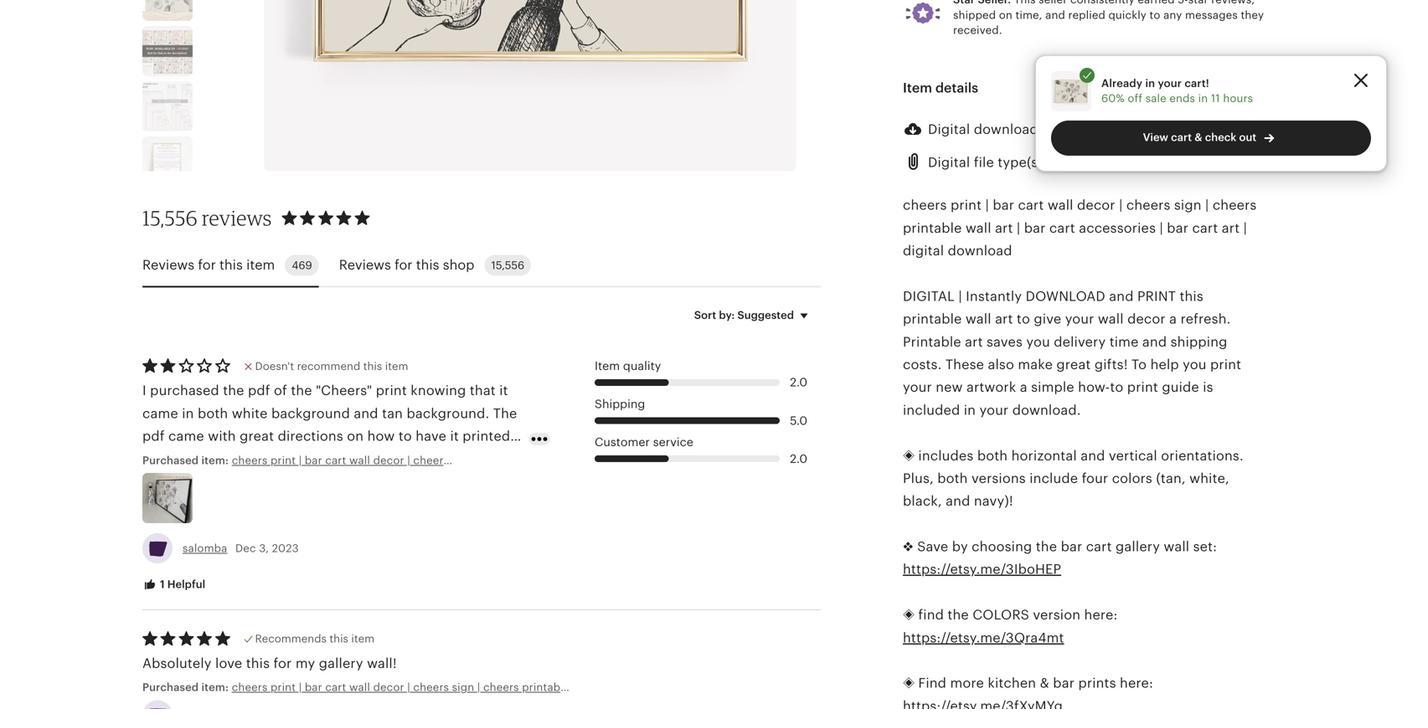 Task type: vqa. For each thing, say whether or not it's contained in the screenshot.
2023
yes



Task type: describe. For each thing, give the bounding box(es) containing it.
recommend
[[297, 360, 361, 373]]

this for absolutely love this for my gallery wall!
[[246, 656, 270, 672]]

wall!
[[367, 656, 397, 672]]

refresh.
[[1181, 312, 1231, 327]]

0 horizontal spatial decor
[[373, 682, 404, 694]]

1
[[160, 579, 165, 591]]

save
[[918, 540, 949, 555]]

print down to
[[1128, 380, 1159, 395]]

15,556 reviews
[[142, 206, 272, 230]]

vertical
[[1109, 449, 1158, 464]]

sort by: suggested button
[[682, 298, 827, 333]]

messages
[[1186, 9, 1238, 21]]

wall inside '❖ save by choosing the bar cart gallery wall set: https://etsy.me/3ibohep'
[[1164, 540, 1190, 555]]

reviews for reviews for this item
[[142, 258, 195, 273]]

download.
[[1013, 403, 1081, 418]]

recommends
[[255, 633, 327, 646]]

0 vertical spatial a
[[1170, 312, 1177, 327]]

decor inside cheers print | bar cart wall decor | cheers sign | cheers printable wall art | bar cart accessories | bar cart art | digital download
[[1078, 198, 1116, 213]]

includes
[[919, 449, 974, 464]]

2 vertical spatial item
[[351, 633, 375, 646]]

shipped
[[954, 9, 996, 21]]

digital | instantly download and print this printable wall art to give your wall decor a refresh. printable art saves you delivery time and shipping costs. these also make great gifts! to help you print your new artwork a simple how-to print guide is included in your download.
[[903, 289, 1242, 418]]

◈ find the colors version here: https://etsy.me/3qra4mt
[[903, 608, 1118, 646]]

service
[[653, 436, 694, 449]]

received.
[[954, 24, 1003, 36]]

helpful
[[167, 579, 205, 591]]

navy)!
[[974, 494, 1014, 509]]

saves
[[987, 335, 1023, 350]]

off
[[1128, 92, 1143, 105]]

for for item
[[198, 258, 216, 273]]

they
[[1241, 9, 1265, 21]]

3,
[[259, 542, 269, 555]]

ends
[[1170, 92, 1196, 105]]

❖ save by choosing the bar cart gallery wall set: https://etsy.me/3ibohep
[[903, 540, 1218, 578]]

printable
[[903, 335, 962, 350]]

1 vertical spatial to
[[1017, 312, 1031, 327]]

print down absolutely love this for my gallery wall!
[[271, 682, 296, 694]]

for for shop
[[395, 258, 413, 273]]

◈ for ◈ includes both horizontal and vertical orientations. plus, both versions include four colors (tan, white, black, and navy)!
[[903, 449, 915, 464]]

cheers print bar cart wall decor cheers sign cheers image 7 image
[[142, 26, 193, 76]]

view cart & check out
[[1143, 131, 1257, 144]]

0 horizontal spatial sign
[[452, 682, 474, 694]]

instantly
[[966, 289, 1022, 304]]

decor inside digital | instantly download and print this printable wall art to give your wall decor a refresh. printable art saves you delivery time and shipping costs. these also make great gifts! to help you print your new artwork a simple how-to print guide is included in your download.
[[1128, 312, 1166, 327]]

cart inside '❖ save by choosing the bar cart gallery wall set: https://etsy.me/3ibohep'
[[1087, 540, 1112, 555]]

find
[[919, 676, 947, 691]]

doesn't recommend this item
[[255, 360, 409, 373]]

and up the four on the right of the page
[[1081, 449, 1106, 464]]

item for item details
[[903, 81, 933, 96]]

your down costs.
[[903, 380, 932, 395]]

cheers print bar cart wall decor cheers sign cheers image 9 image
[[142, 137, 193, 187]]

reviews for this shop
[[339, 258, 475, 273]]

pdf
[[1063, 155, 1088, 170]]

view
[[1143, 131, 1169, 144]]

here: inside ◈ find the colors version here: https://etsy.me/3qra4mt
[[1085, 608, 1118, 623]]

0 horizontal spatial gallery
[[319, 656, 363, 672]]

simple
[[1032, 380, 1075, 395]]

reviews
[[202, 206, 272, 230]]

these
[[946, 357, 985, 372]]

also
[[988, 357, 1015, 372]]

digital download
[[928, 122, 1039, 137]]

item: for purchased item:
[[201, 454, 229, 467]]

digital for digital file type(s): 3 pdf
[[928, 155, 971, 170]]

purchased for purchased item:
[[142, 454, 199, 467]]

cheers print | bar cart wall decor | cheers sign | cheers printable wall art | bar cart accessories | bar cart art | digital download link
[[232, 680, 894, 696]]

already in your cart! 60% off sale ends in 11 hours
[[1102, 77, 1254, 105]]

0 horizontal spatial digital
[[805, 682, 838, 694]]

love
[[215, 656, 242, 672]]

details
[[936, 81, 979, 96]]

great
[[1057, 357, 1091, 372]]

on
[[999, 9, 1013, 21]]

my
[[296, 656, 315, 672]]

make
[[1018, 357, 1053, 372]]

horizontal
[[1012, 449, 1077, 464]]

included
[[903, 403, 961, 418]]

cheers print bar cart wall decor cheers sign cheers image 8 image
[[142, 81, 193, 132]]

customer
[[595, 436, 650, 449]]

sort by: suggested
[[694, 309, 794, 322]]

costs.
[[903, 357, 942, 372]]

absolutely love this for my gallery wall!
[[142, 656, 397, 672]]

digital file type(s): 3 pdf
[[928, 155, 1088, 170]]

your inside "already in your cart! 60% off sale ends in 11 hours"
[[1158, 77, 1182, 90]]

the inside '❖ save by choosing the bar cart gallery wall set: https://etsy.me/3ibohep'
[[1036, 540, 1058, 555]]

already
[[1102, 77, 1143, 90]]

digital for digital download
[[928, 122, 971, 137]]

item: for purchased item: cheers print | bar cart wall decor | cheers sign | cheers printable wall art | bar cart accessories | bar cart art | digital download
[[201, 682, 229, 694]]

in inside digital | instantly download and print this printable wall art to give your wall decor a refresh. printable art saves you delivery time and shipping costs. these also make great gifts! to help you print your new artwork a simple how-to print guide is included in your download.
[[964, 403, 976, 418]]

0 vertical spatial download
[[974, 122, 1039, 137]]

by
[[953, 540, 968, 555]]

0 horizontal spatial both
[[938, 471, 968, 486]]

◈ find more kitchen & bar prints here:
[[903, 676, 1154, 691]]

gallery inside '❖ save by choosing the bar cart gallery wall set: https://etsy.me/3ibohep'
[[1116, 540, 1161, 555]]

four
[[1082, 471, 1109, 486]]

salomba
[[183, 542, 227, 555]]

is
[[1203, 380, 1214, 395]]

◈ for ◈ find the colors version here: https://etsy.me/3qra4mt
[[903, 608, 915, 623]]

digital inside cheers print | bar cart wall decor | cheers sign | cheers printable wall art | bar cart accessories | bar cart art | digital download
[[903, 243, 945, 259]]

view cart & check out link
[[1052, 121, 1372, 156]]

replied
[[1069, 9, 1106, 21]]

recommends this item
[[255, 633, 375, 646]]

1 vertical spatial in
[[1199, 92, 1209, 105]]

your up delivery
[[1066, 312, 1095, 327]]

white,
[[1190, 471, 1230, 486]]

item details
[[903, 81, 979, 96]]

this right recommends
[[330, 633, 349, 646]]

1 vertical spatial &
[[1040, 676, 1050, 691]]

https://etsy.me/3ibohep link
[[903, 562, 1062, 578]]



Task type: locate. For each thing, give the bounding box(es) containing it.
1 vertical spatial item
[[385, 360, 409, 373]]

purchased for purchased item: cheers print | bar cart wall decor | cheers sign | cheers printable wall art | bar cart accessories | bar cart art | digital download
[[142, 682, 199, 694]]

1 horizontal spatial decor
[[1078, 198, 1116, 213]]

and right black,
[[946, 494, 971, 509]]

2.0 down 5.0
[[790, 452, 808, 466]]

& left the check
[[1195, 131, 1203, 144]]

doesn't
[[255, 360, 294, 373]]

15,556 right 'shop'
[[491, 259, 525, 272]]

more
[[951, 676, 985, 691]]

0 vertical spatial you
[[1027, 335, 1051, 350]]

1 horizontal spatial in
[[1146, 77, 1156, 90]]

decor down pdf
[[1078, 198, 1116, 213]]

sort
[[694, 309, 717, 322]]

2 horizontal spatial for
[[395, 258, 413, 273]]

digital left file
[[928, 155, 971, 170]]

1 horizontal spatial the
[[1036, 540, 1058, 555]]

1 horizontal spatial item
[[903, 81, 933, 96]]

gallery left set: at the right of page
[[1116, 540, 1161, 555]]

to down the earned
[[1150, 9, 1161, 21]]

15,556 for 15,556
[[491, 259, 525, 272]]

0 horizontal spatial 15,556
[[142, 206, 198, 230]]

2 vertical spatial ◈
[[903, 676, 915, 691]]

download
[[1026, 289, 1106, 304]]

the
[[1036, 540, 1058, 555], [948, 608, 969, 623]]

choosing
[[972, 540, 1033, 555]]

1 horizontal spatial gallery
[[1116, 540, 1161, 555]]

guide
[[1163, 380, 1200, 395]]

bar inside '❖ save by choosing the bar cart gallery wall set: https://etsy.me/3ibohep'
[[1061, 540, 1083, 555]]

download left the find
[[841, 682, 894, 694]]

0 vertical spatial 15,556
[[142, 206, 198, 230]]

◈ includes both horizontal and vertical orientations. plus, both versions include four colors (tan, white, black, and navy)!
[[903, 449, 1244, 509]]

0 vertical spatial accessories
[[1079, 221, 1156, 236]]

print
[[1138, 289, 1177, 304]]

0 horizontal spatial a
[[1020, 380, 1028, 395]]

15,556
[[142, 206, 198, 230], [491, 259, 525, 272]]

0 horizontal spatial item
[[246, 258, 275, 273]]

0 vertical spatial item:
[[201, 454, 229, 467]]

1 horizontal spatial 15,556
[[491, 259, 525, 272]]

1 vertical spatial 15,556
[[491, 259, 525, 272]]

item up wall!
[[351, 633, 375, 646]]

1 horizontal spatial here:
[[1120, 676, 1154, 691]]

0 vertical spatial in
[[1146, 77, 1156, 90]]

0 horizontal spatial you
[[1027, 335, 1051, 350]]

your up 'ends'
[[1158, 77, 1182, 90]]

1 vertical spatial the
[[948, 608, 969, 623]]

◈ for ◈ find more kitchen & bar prints here:
[[903, 676, 915, 691]]

0 horizontal spatial here:
[[1085, 608, 1118, 623]]

and inside this seller consistently earned 5-star reviews, shipped on time, and replied quickly to any messages they received.
[[1046, 9, 1066, 21]]

item for doesn't recommend this item
[[385, 360, 409, 373]]

0 vertical spatial decor
[[1078, 198, 1116, 213]]

2 vertical spatial to
[[1111, 380, 1124, 395]]

to down gifts!
[[1111, 380, 1124, 395]]

0 vertical spatial digital
[[903, 243, 945, 259]]

accessories
[[1079, 221, 1156, 236], [665, 682, 728, 694]]

1 horizontal spatial sign
[[1175, 198, 1202, 213]]

5-
[[1178, 0, 1189, 6]]

0 vertical spatial sign
[[1175, 198, 1202, 213]]

reviews down 15,556 reviews at the top left of page
[[142, 258, 195, 273]]

a down the print
[[1170, 312, 1177, 327]]

item inside tab list
[[246, 258, 275, 273]]

◈ inside ◈ includes both horizontal and vertical orientations. plus, both versions include four colors (tan, white, black, and navy)!
[[903, 449, 915, 464]]

15,556 inside tab list
[[491, 259, 525, 272]]

0 vertical spatial both
[[978, 449, 1008, 464]]

purchased item:
[[142, 454, 232, 467]]

both down includes
[[938, 471, 968, 486]]

digital
[[903, 243, 945, 259], [805, 682, 838, 694]]

shipping
[[1171, 335, 1228, 350]]

this inside digital | instantly download and print this printable wall art to give your wall decor a refresh. printable art saves you delivery time and shipping costs. these also make great gifts! to help you print your new artwork a simple how-to print guide is included in your download.
[[1180, 289, 1204, 304]]

1 vertical spatial 2.0
[[790, 452, 808, 466]]

1 horizontal spatial item
[[351, 633, 375, 646]]

set:
[[1194, 540, 1218, 555]]

60%
[[1102, 92, 1125, 105]]

2 ◈ from the top
[[903, 608, 915, 623]]

0 vertical spatial item
[[246, 258, 275, 273]]

tab list
[[142, 245, 821, 288]]

0 vertical spatial gallery
[[1116, 540, 1161, 555]]

item left quality
[[595, 359, 620, 373]]

2 vertical spatial decor
[[373, 682, 404, 694]]

0 vertical spatial to
[[1150, 9, 1161, 21]]

1 horizontal spatial reviews
[[339, 258, 391, 273]]

◈ left the find
[[903, 676, 915, 691]]

item for item quality
[[595, 359, 620, 373]]

1 horizontal spatial you
[[1183, 357, 1207, 372]]

you up make
[[1027, 335, 1051, 350]]

tab list containing reviews for this item
[[142, 245, 821, 288]]

type(s):
[[998, 155, 1047, 170]]

2 horizontal spatial item
[[385, 360, 409, 373]]

item left details
[[903, 81, 933, 96]]

2 digital from the top
[[928, 155, 971, 170]]

469
[[292, 259, 312, 272]]

to
[[1132, 357, 1147, 372]]

15,556 down cheers print bar cart wall decor cheers sign cheers image 9
[[142, 206, 198, 230]]

for left "my"
[[274, 656, 292, 672]]

to left give
[[1017, 312, 1031, 327]]

1 vertical spatial both
[[938, 471, 968, 486]]

0 vertical spatial &
[[1195, 131, 1203, 144]]

1 ◈ from the top
[[903, 449, 915, 464]]

1 vertical spatial download
[[948, 243, 1013, 259]]

in up sale
[[1146, 77, 1156, 90]]

0 vertical spatial item
[[903, 81, 933, 96]]

2 horizontal spatial to
[[1150, 9, 1161, 21]]

star
[[1189, 0, 1209, 6]]

out
[[1240, 131, 1257, 144]]

1 vertical spatial here:
[[1120, 676, 1154, 691]]

item left the 469
[[246, 258, 275, 273]]

seller
[[1039, 0, 1068, 6]]

◈ inside ◈ find the colors version here: https://etsy.me/3qra4mt
[[903, 608, 915, 623]]

here: right "version"
[[1085, 608, 1118, 623]]

for
[[198, 258, 216, 273], [395, 258, 413, 273], [274, 656, 292, 672]]

item for reviews for this item
[[246, 258, 275, 273]]

this seller consistently earned 5-star reviews, shipped on time, and replied quickly to any messages they received.
[[954, 0, 1265, 36]]

and
[[1046, 9, 1066, 21], [1110, 289, 1134, 304], [1143, 335, 1167, 350], [1081, 449, 1106, 464], [946, 494, 971, 509]]

2.0 for customer service
[[790, 452, 808, 466]]

give
[[1034, 312, 1062, 327]]

0 horizontal spatial accessories
[[665, 682, 728, 694]]

1 vertical spatial printable
[[903, 312, 962, 327]]

1 vertical spatial accessories
[[665, 682, 728, 694]]

delivery
[[1054, 335, 1106, 350]]

2 item: from the top
[[201, 682, 229, 694]]

this for reviews for this shop
[[416, 258, 440, 273]]

download up 'instantly'
[[948, 243, 1013, 259]]

both up 'versions'
[[978, 449, 1008, 464]]

the inside ◈ find the colors version here: https://etsy.me/3qra4mt
[[948, 608, 969, 623]]

print
[[951, 198, 982, 213], [1211, 357, 1242, 372], [1128, 380, 1159, 395], [271, 682, 296, 694]]

1 vertical spatial digital
[[928, 155, 971, 170]]

2 purchased from the top
[[142, 682, 199, 694]]

file
[[974, 155, 995, 170]]

1 horizontal spatial for
[[274, 656, 292, 672]]

0 vertical spatial purchased
[[142, 454, 199, 467]]

view details of this review photo by salomba image
[[142, 473, 193, 524]]

this left 'shop'
[[416, 258, 440, 273]]

versions
[[972, 471, 1026, 486]]

0 vertical spatial digital
[[928, 122, 971, 137]]

1 vertical spatial digital
[[805, 682, 838, 694]]

print up is
[[1211, 357, 1242, 372]]

gallery
[[1116, 540, 1161, 555], [319, 656, 363, 672]]

0 horizontal spatial item
[[595, 359, 620, 373]]

1 vertical spatial sign
[[452, 682, 474, 694]]

2.0 for item quality
[[790, 376, 808, 389]]

you down 'shipping'
[[1183, 357, 1207, 372]]

kitchen
[[988, 676, 1037, 691]]

5.0
[[790, 414, 808, 428]]

this for doesn't recommend this item
[[363, 360, 382, 373]]

this up 'refresh.' at the right top of the page
[[1180, 289, 1204, 304]]

plus,
[[903, 471, 934, 486]]

1 vertical spatial a
[[1020, 380, 1028, 395]]

and up help
[[1143, 335, 1167, 350]]

cheers print | bar cart wall decor | cheers sign | cheers printable wall art | bar cart accessories | bar cart art | digital download
[[903, 198, 1257, 259]]

0 vertical spatial ◈
[[903, 449, 915, 464]]

print inside cheers print | bar cart wall decor | cheers sign | cheers printable wall art | bar cart accessories | bar cart art | digital download
[[951, 198, 982, 213]]

1 vertical spatial item:
[[201, 682, 229, 694]]

download up digital file type(s): 3 pdf
[[974, 122, 1039, 137]]

3 ◈ from the top
[[903, 676, 915, 691]]

salomba dec 3, 2023
[[183, 542, 299, 555]]

1 helpful
[[158, 579, 205, 591]]

2023
[[272, 542, 299, 555]]

cart
[[1172, 131, 1192, 144], [1018, 198, 1044, 213], [1050, 221, 1076, 236], [1193, 221, 1219, 236], [1087, 540, 1112, 555], [325, 682, 346, 694], [641, 682, 662, 694], [757, 682, 778, 694]]

check
[[1206, 131, 1237, 144]]

this for reviews for this item
[[220, 258, 243, 273]]

wall
[[1048, 198, 1074, 213], [966, 221, 992, 236], [966, 312, 992, 327], [1098, 312, 1124, 327], [1164, 540, 1190, 555], [349, 682, 370, 694], [573, 682, 594, 694]]

print down file
[[951, 198, 982, 213]]

2.0 up 5.0
[[790, 376, 808, 389]]

item
[[246, 258, 275, 273], [385, 360, 409, 373], [351, 633, 375, 646]]

0 vertical spatial the
[[1036, 540, 1058, 555]]

2 vertical spatial download
[[841, 682, 894, 694]]

1 vertical spatial you
[[1183, 357, 1207, 372]]

1 vertical spatial purchased
[[142, 682, 199, 694]]

consistently
[[1071, 0, 1135, 6]]

for left 'shop'
[[395, 258, 413, 273]]

quality
[[623, 359, 661, 373]]

sign inside cheers print | bar cart wall decor | cheers sign | cheers printable wall art | bar cart accessories | bar cart art | digital download
[[1175, 198, 1202, 213]]

1 item: from the top
[[201, 454, 229, 467]]

digital down details
[[928, 122, 971, 137]]

sale
[[1146, 92, 1167, 105]]

1 purchased from the top
[[142, 454, 199, 467]]

| inside digital | instantly download and print this printable wall art to give your wall decor a refresh. printable art saves you delivery time and shipping costs. these also make great gifts! to help you print your new artwork a simple how-to print guide is included in your download.
[[959, 289, 963, 304]]

1 horizontal spatial &
[[1195, 131, 1203, 144]]

digital
[[928, 122, 971, 137], [928, 155, 971, 170]]

1 horizontal spatial a
[[1170, 312, 1177, 327]]

item inside dropdown button
[[903, 81, 933, 96]]

2 horizontal spatial in
[[1199, 92, 1209, 105]]

1 horizontal spatial digital
[[903, 243, 945, 259]]

here: right prints
[[1120, 676, 1154, 691]]

0 horizontal spatial in
[[964, 403, 976, 418]]

in left the 11
[[1199, 92, 1209, 105]]

1 vertical spatial gallery
[[319, 656, 363, 672]]

0 horizontal spatial reviews
[[142, 258, 195, 273]]

11
[[1212, 92, 1221, 105]]

1 vertical spatial item
[[595, 359, 620, 373]]

download inside cheers print | bar cart wall decor | cheers sign | cheers printable wall art | bar cart accessories | bar cart art | digital download
[[948, 243, 1013, 259]]

2 horizontal spatial decor
[[1128, 312, 1166, 327]]

2 vertical spatial printable
[[522, 682, 570, 694]]

help
[[1151, 357, 1180, 372]]

printable
[[903, 221, 962, 236], [903, 312, 962, 327], [522, 682, 570, 694]]

1 horizontal spatial to
[[1111, 380, 1124, 395]]

item
[[903, 81, 933, 96], [595, 359, 620, 373]]

2 vertical spatial in
[[964, 403, 976, 418]]

1 reviews from the left
[[142, 258, 195, 273]]

a
[[1170, 312, 1177, 327], [1020, 380, 1028, 395]]

reviews for reviews for this shop
[[339, 258, 391, 273]]

how-
[[1079, 380, 1111, 395]]

this
[[220, 258, 243, 273], [416, 258, 440, 273], [1180, 289, 1204, 304], [363, 360, 382, 373], [330, 633, 349, 646], [246, 656, 270, 672]]

and down "seller"
[[1046, 9, 1066, 21]]

https://etsy.me/3qra4mt link
[[903, 631, 1065, 646]]

reviews right the 469
[[339, 258, 391, 273]]

include
[[1030, 471, 1079, 486]]

bar
[[993, 198, 1015, 213], [1025, 221, 1046, 236], [1168, 221, 1189, 236], [1061, 540, 1083, 555], [1054, 676, 1075, 691], [305, 682, 322, 694], [621, 682, 638, 694], [737, 682, 754, 694]]

printable inside digital | instantly download and print this printable wall art to give your wall decor a refresh. printable art saves you delivery time and shipping costs. these also make great gifts! to help you print your new artwork a simple how-to print guide is included in your download.
[[903, 312, 962, 327]]

this right love
[[246, 656, 270, 672]]

for down 15,556 reviews at the top left of page
[[198, 258, 216, 273]]

1 digital from the top
[[928, 122, 971, 137]]

digital
[[903, 289, 955, 304]]

1 2.0 from the top
[[790, 376, 808, 389]]

0 vertical spatial printable
[[903, 221, 962, 236]]

◈ up plus,
[[903, 449, 915, 464]]

1 horizontal spatial both
[[978, 449, 1008, 464]]

item details button
[[888, 68, 1280, 108]]

purchased down absolutely
[[142, 682, 199, 694]]

& right kitchen
[[1040, 676, 1050, 691]]

accessories inside cheers print | bar cart wall decor | cheers sign | cheers printable wall art | bar cart accessories | bar cart art | digital download
[[1079, 221, 1156, 236]]

suggested
[[738, 309, 794, 322]]

any
[[1164, 9, 1183, 21]]

1 horizontal spatial accessories
[[1079, 221, 1156, 236]]

this right recommend
[[363, 360, 382, 373]]

cheers
[[903, 198, 947, 213], [1127, 198, 1171, 213], [1213, 198, 1257, 213], [232, 682, 268, 694], [413, 682, 449, 694], [483, 682, 519, 694]]

this down reviews
[[220, 258, 243, 273]]

item right recommend
[[385, 360, 409, 373]]

both
[[978, 449, 1008, 464], [938, 471, 968, 486]]

by:
[[719, 309, 735, 322]]

time,
[[1016, 9, 1043, 21]]

the right 'choosing'
[[1036, 540, 1058, 555]]

0 horizontal spatial the
[[948, 608, 969, 623]]

2 2.0 from the top
[[790, 452, 808, 466]]

decor down wall!
[[373, 682, 404, 694]]

customer service
[[595, 436, 694, 449]]

purchased up view details of this review photo by salomba
[[142, 454, 199, 467]]

reviews,
[[1212, 0, 1256, 6]]

in down artwork
[[964, 403, 976, 418]]

1 vertical spatial decor
[[1128, 312, 1166, 327]]

gallery right "my"
[[319, 656, 363, 672]]

quickly
[[1109, 9, 1147, 21]]

❖
[[903, 540, 914, 555]]

0 horizontal spatial for
[[198, 258, 216, 273]]

artwork
[[967, 380, 1017, 395]]

3
[[1051, 155, 1059, 170]]

a down make
[[1020, 380, 1028, 395]]

0 horizontal spatial to
[[1017, 312, 1031, 327]]

0 vertical spatial here:
[[1085, 608, 1118, 623]]

decor down the print
[[1128, 312, 1166, 327]]

15,556 for 15,556 reviews
[[142, 206, 198, 230]]

and left the print
[[1110, 289, 1134, 304]]

to inside this seller consistently earned 5-star reviews, shipped on time, and replied quickly to any messages they received.
[[1150, 9, 1161, 21]]

the right find
[[948, 608, 969, 623]]

2 reviews from the left
[[339, 258, 391, 273]]

download
[[974, 122, 1039, 137], [948, 243, 1013, 259], [841, 682, 894, 694]]

cart!
[[1185, 77, 1210, 90]]

◈ left find
[[903, 608, 915, 623]]

reviews for this item
[[142, 258, 275, 273]]

prints
[[1079, 676, 1117, 691]]

printable inside cheers print | bar cart wall decor | cheers sign | cheers printable wall art | bar cart accessories | bar cart art | digital download
[[903, 221, 962, 236]]

1 vertical spatial ◈
[[903, 608, 915, 623]]

0 horizontal spatial &
[[1040, 676, 1050, 691]]

0 vertical spatial 2.0
[[790, 376, 808, 389]]

your down artwork
[[980, 403, 1009, 418]]



